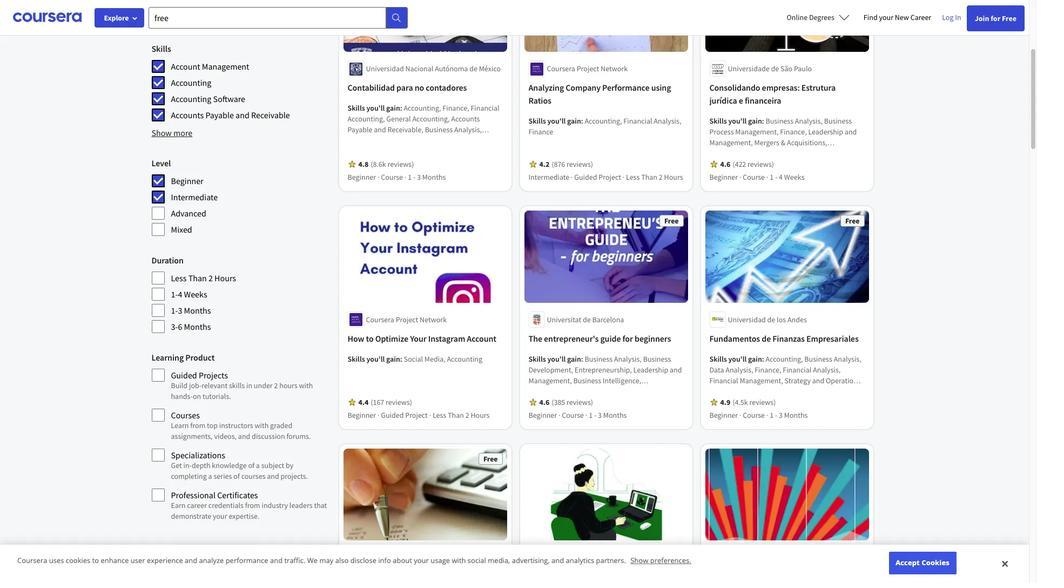 Task type: vqa. For each thing, say whether or not it's contained in the screenshot.
"Entrepreneurial" to the middle
yes



Task type: describe. For each thing, give the bounding box(es) containing it.
gain for fundamentos
[[748, 354, 762, 364]]

account inside skills group
[[171, 61, 200, 72]]

earn career credentials from industry leaders that demonstrate your expertise.
[[171, 501, 327, 521]]

- for empresas:
[[775, 173, 778, 182]]

0 vertical spatial show
[[152, 13, 172, 24]]

2 horizontal spatial your
[[879, 12, 894, 22]]

software
[[213, 93, 245, 104]]

de for universidad de los andes
[[768, 315, 776, 325]]

beginner for the entrepreneur's guide for beginners
[[529, 411, 557, 420]]

the entrepreneur's guide for beginners link
[[529, 332, 684, 345]]

duration
[[152, 255, 184, 266]]

universidade de são paulo
[[728, 64, 812, 74]]

to inside how to optimize your instagram account "link"
[[366, 333, 374, 344]]

entrepreneurial inside 'business analysis, business development, entrepreneurship, leadership and management, business intelligence, entrepreneurial finance, market research, organizational development, planning, accounting'
[[529, 387, 578, 397]]

less for how to optimize your instagram account
[[433, 411, 446, 420]]

show preferences. link
[[631, 556, 692, 566]]

leadership inside accounting, business analysis, data analysis, finance, financial analysis, financial management, strategy and operations, calculus, operational analysis, entrepreneurial finance, leadership and management, microsoft excel
[[738, 398, 773, 407]]

2 inside the duration group
[[209, 273, 213, 284]]

reviews) for para
[[388, 160, 414, 169]]

skills you'll gain : for consolidando
[[710, 116, 766, 126]]

andes
[[788, 315, 807, 325]]

excel
[[710, 408, 726, 418]]

microsoft
[[833, 398, 862, 407]]

: left the social
[[400, 354, 402, 364]]

accounting, financial analysis, finance
[[529, 116, 682, 137]]

skills for the entrepreneur's guide for beginners
[[529, 354, 546, 364]]

less for analyzing company performance using ratios
[[626, 173, 640, 182]]

guided for how
[[381, 411, 404, 420]]

gain left the social
[[386, 354, 400, 364]]

beginner · course · 1 - 3 months for de
[[710, 411, 808, 420]]

0 vertical spatial development,
[[529, 365, 573, 375]]

learning product group
[[152, 351, 328, 526]]

hours
[[280, 381, 298, 391]]

how to optimize your instagram account
[[348, 333, 497, 344]]

preferences.
[[650, 556, 692, 566]]

1 horizontal spatial a
[[256, 461, 260, 471]]

entrepreneurial inside accounting, business analysis, data analysis, finance, financial analysis, financial management, strategy and operations, calculus, operational analysis, entrepreneurial finance, leadership and management, microsoft excel
[[808, 387, 858, 397]]

and inside get in-depth knowledge of a subject by completing a series of courses and projects.
[[267, 472, 279, 481]]

learning product
[[152, 352, 215, 363]]

planning, for the entrepreneur's guide for beginners
[[623, 398, 653, 407]]

management, up mergers in the right of the page
[[736, 127, 779, 137]]

coursera up optimize on the left bottom
[[366, 315, 394, 325]]

and inside 'business analysis, business development, entrepreneurship, leadership and management, business intelligence, entrepreneurial finance, market research, organizational development, planning, accounting'
[[670, 365, 682, 375]]

join
[[975, 14, 990, 23]]

de for universidade de são paulo
[[771, 64, 779, 74]]

analyzing company performance using ratios
[[529, 82, 671, 106]]

find
[[864, 12, 878, 22]]

that
[[314, 501, 327, 511]]

operational for para
[[407, 136, 445, 146]]

with inside build job-relevant skills in under 2 hours with hands-on tutorials.
[[299, 381, 313, 391]]

4.9
[[721, 398, 731, 407]]

skills for fundamentos de finanzas empresariales
[[710, 354, 727, 364]]

may
[[320, 556, 334, 566]]

guided inside learning product 'group'
[[171, 370, 197, 381]]

consolidando empresas: estrutura jurídica e financeira link
[[710, 81, 865, 107]]

coursera project network for optimize
[[366, 315, 447, 325]]

professional inside learning product 'group'
[[171, 490, 216, 501]]

1 for empresas:
[[770, 173, 774, 182]]

build
[[171, 381, 188, 391]]

intermediate for intermediate
[[171, 192, 218, 203]]

mixed
[[171, 224, 192, 235]]

2 vertical spatial show
[[631, 556, 649, 566]]

intermediate for intermediate · guided project · less than 2 hours
[[529, 173, 570, 182]]

finance, down calculus,
[[710, 398, 736, 407]]

gain for analyzing
[[567, 116, 581, 126]]

demonstrate
[[171, 512, 211, 521]]

: for contabilidad
[[400, 103, 402, 113]]

experience
[[147, 556, 183, 566]]

accounting, for fundamentos
[[766, 354, 803, 364]]

subject
[[261, 461, 284, 471]]

advertising,
[[512, 556, 550, 566]]

intelligence,
[[603, 376, 642, 386]]

skills you'll gain : social media, accounting
[[348, 354, 483, 364]]

accounts payable and receivable
[[171, 110, 290, 121]]

instagram
[[428, 333, 465, 344]]

depth
[[192, 461, 210, 471]]

skills inside skills group
[[152, 43, 171, 54]]

business down entrepreneurship,
[[574, 376, 601, 386]]

4.9 (4.5k reviews)
[[721, 398, 776, 407]]

online
[[787, 12, 808, 22]]

1 for para
[[408, 173, 412, 182]]

optimize
[[375, 333, 409, 344]]

and inside accounting, finance, financial accounting, general accounting, accounts payable and receivable, business analysis, financial analysis, operational analysis, planning, account management
[[374, 125, 386, 135]]

accounting up accounting software
[[171, 77, 212, 88]]

business up &
[[766, 116, 794, 126]]

forums.
[[287, 432, 311, 441]]

instructors
[[219, 421, 253, 431]]

1 for entrepreneur's
[[589, 411, 593, 420]]

accounts inside skills group
[[171, 110, 204, 121]]

2 vertical spatial coursera project network
[[547, 553, 628, 563]]

course for para
[[381, 173, 403, 182]]

universidade
[[728, 64, 770, 74]]

leaders
[[290, 501, 313, 511]]

0 vertical spatial 4
[[779, 173, 783, 182]]

discussion
[[252, 432, 285, 441]]

entrepreneur's
[[544, 333, 599, 344]]

beginner for contabilidad para no contadores
[[348, 173, 376, 182]]

online degrees
[[787, 12, 835, 22]]

course for empresas:
[[743, 173, 765, 182]]

de left méxico
[[470, 64, 478, 74]]

from inside the earn career credentials from industry leaders that demonstrate your expertise.
[[245, 501, 260, 511]]

operational for de
[[740, 387, 778, 397]]

: for fundamentos
[[762, 354, 764, 364]]

1 show more from the top
[[152, 13, 193, 24]]

company
[[566, 82, 601, 93]]

universidad de los andes
[[728, 315, 807, 325]]

méxico
[[479, 64, 501, 74]]

1- for 4
[[171, 289, 178, 300]]

management, inside 'business analysis, business development, entrepreneurship, leadership and management, business intelligence, entrepreneurial finance, market research, organizational development, planning, accounting'
[[529, 376, 572, 386]]

guide
[[601, 333, 621, 344]]

log in link
[[937, 11, 967, 24]]

accountants
[[217, 576, 262, 584]]

finance, up learning,
[[799, 160, 826, 169]]

coursera left uses
[[17, 556, 47, 566]]

What do you want to learn? text field
[[149, 7, 386, 28]]

financial down méxico
[[471, 103, 500, 113]]

0 horizontal spatial a
[[208, 472, 212, 481]]

receivable
[[251, 110, 290, 121]]

skills you'll gain : for analyzing
[[529, 116, 585, 126]]

business inside accounting, business analysis, data analysis, finance, financial analysis, financial management, strategy and operations, calculus, operational analysis, entrepreneurial finance, leadership and management, microsoft excel
[[805, 354, 833, 364]]

0 vertical spatial weeks
[[785, 173, 805, 182]]

you'll for consolidando
[[729, 116, 747, 126]]

months for fundamentos de finanzas empresariales
[[785, 411, 808, 420]]

accept cookies
[[896, 558, 950, 568]]

business analysis, business development, entrepreneurship, leadership and management, business intelligence, entrepreneurial finance, market research, organizational development, planning, accounting
[[529, 354, 682, 418]]

from inside learn from top instructors with graded assignments, videos, and discussion forums.
[[190, 421, 205, 431]]

organizational
[[529, 398, 575, 407]]

educator group
[[152, 544, 328, 584]]

intermediate · guided project · less than 2 hours
[[529, 173, 683, 182]]

4.2
[[540, 160, 550, 169]]

association
[[171, 563, 213, 573]]

hours inside the duration group
[[215, 273, 236, 284]]

assignments,
[[171, 432, 213, 441]]

info
[[378, 556, 391, 566]]

in
[[246, 381, 252, 391]]

de for universidad de chile
[[406, 553, 414, 563]]

on
[[193, 392, 201, 401]]

finance, inside accounting, finance, financial accounting, general accounting, accounts payable and receivable, business analysis, financial analysis, operational analysis, planning, account management
[[443, 103, 469, 113]]

beginner · course · 1 - 3 months for para
[[348, 173, 446, 182]]

compliance,
[[762, 149, 802, 159]]

- for de
[[775, 411, 778, 420]]

reviews) for empresas:
[[748, 160, 774, 169]]

accounting software
[[171, 93, 245, 104]]

beginners
[[635, 333, 671, 344]]

autónoma
[[435, 64, 468, 74]]

4.8 (8.6k reviews)
[[359, 160, 414, 169]]

management, up "4.9 (4.5k reviews)"
[[740, 376, 783, 386]]

skills for contabilidad para no contadores
[[348, 103, 365, 113]]

reviews) for de
[[750, 398, 776, 407]]

skills for consolidando empresas: estrutura jurídica e financeira
[[710, 116, 727, 126]]

the
[[529, 333, 543, 344]]

than for analyzing company performance using ratios
[[642, 173, 658, 182]]

1-4 weeks
[[171, 289, 207, 300]]

reviews) for to
[[386, 398, 412, 407]]

less than 2 hours
[[171, 273, 236, 284]]

0 vertical spatial for
[[991, 14, 1001, 23]]

courses
[[241, 472, 266, 481]]

under
[[254, 381, 273, 391]]

and inside skills group
[[236, 110, 250, 121]]

mergers
[[755, 138, 780, 148]]

months for contabilidad para no contadores
[[422, 173, 446, 182]]

2 horizontal spatial with
[[452, 556, 466, 566]]

2 show more from the top
[[152, 128, 193, 138]]

than for how to optimize your instagram account
[[448, 411, 464, 420]]

network for performance
[[601, 64, 628, 74]]

0 horizontal spatial for
[[623, 333, 633, 344]]

universidad de chile
[[366, 553, 431, 563]]

beginner · guided project · less than 2 hours
[[348, 411, 490, 420]]

(385
[[552, 398, 565, 407]]

4.6 (385 reviews)
[[540, 398, 593, 407]]

beginner for consolidando empresas: estrutura jurídica e financeira
[[710, 173, 738, 182]]

financial up calculus,
[[710, 376, 739, 386]]

the entrepreneur's guide for beginners
[[529, 333, 671, 344]]

explore button
[[95, 8, 144, 28]]

new
[[895, 12, 909, 22]]

strategy inside accounting, business analysis, data analysis, finance, financial analysis, financial management, strategy and operations, calculus, operational analysis, entrepreneurial finance, leadership and management, microsoft excel
[[785, 376, 811, 386]]

you'll for contabilidad
[[367, 103, 385, 113]]

less inside the duration group
[[171, 273, 187, 284]]

entrepreneurship,
[[575, 365, 632, 375]]

using
[[651, 82, 671, 93]]

chile
[[415, 553, 431, 563]]

3 inside the duration group
[[178, 305, 182, 316]]

management, up regulations
[[710, 138, 753, 148]]

financial down finanzas
[[783, 365, 812, 375]]

than inside the duration group
[[188, 273, 207, 284]]

account inside accounting, finance, financial accounting, general accounting, accounts payable and receivable, business analysis, financial analysis, operational analysis, planning, account management
[[379, 147, 405, 156]]

join for free link
[[967, 5, 1025, 31]]

finance, down fundamentos de finanzas empresariales in the right bottom of the page
[[755, 365, 782, 375]]

analysis, inside 'business analysis, business development, entrepreneurship, leadership and management, business intelligence, entrepreneurial finance, market research, organizational development, planning, accounting'
[[614, 354, 642, 364]]

4.6 for the entrepreneur's guide for beginners
[[540, 398, 550, 407]]

skills you'll gain : for contabilidad
[[348, 103, 404, 113]]

coursera up analyzing
[[547, 64, 575, 74]]

4.4 (167 reviews)
[[359, 398, 412, 407]]

2 vertical spatial your
[[414, 556, 429, 566]]

international
[[223, 563, 270, 573]]

business analysis, business process management, finance, leadership and management, mergers & acquisitions, regulations and compliance, strategy and operations, entrepreneurial finance, negotiation, reinforcement learning, accounting
[[710, 116, 865, 180]]

são
[[781, 64, 793, 74]]

business up acquisitions,
[[824, 116, 852, 126]]

de for universitat de barcelona
[[583, 315, 591, 325]]

and inside learn from top instructors with graded assignments, videos, and discussion forums.
[[238, 432, 250, 441]]

- for para
[[413, 173, 416, 182]]

1 vertical spatial development,
[[576, 398, 621, 407]]

2 vertical spatial universidad
[[366, 553, 404, 563]]

you'll for the
[[548, 354, 566, 364]]

beginner · course · 1 - 3 months for entrepreneur's
[[529, 411, 627, 420]]

- for entrepreneur's
[[594, 411, 597, 420]]

1 vertical spatial show
[[152, 128, 172, 138]]

business up entrepreneurship,
[[585, 354, 613, 364]]

beginner for how to optimize your instagram account
[[348, 411, 376, 420]]

analyze
[[199, 556, 224, 566]]

gain for the
[[567, 354, 581, 364]]



Task type: locate. For each thing, give the bounding box(es) containing it.
1 horizontal spatial accounts
[[451, 114, 480, 124]]

coursera left partners.
[[547, 553, 575, 563]]

hands-
[[171, 392, 193, 401]]

0 vertical spatial show more button
[[152, 12, 193, 25]]

0 horizontal spatial payable
[[206, 110, 234, 121]]

payable inside accounting, finance, financial accounting, general accounting, accounts payable and receivable, business analysis, financial analysis, operational analysis, planning, account management
[[348, 125, 373, 135]]

0 horizontal spatial account
[[171, 61, 200, 72]]

0 vertical spatial guided
[[575, 173, 597, 182]]

entrepreneurial up the "reinforcement"
[[748, 160, 798, 169]]

development, up organizational
[[529, 365, 573, 375]]

we
[[307, 556, 318, 566]]

0 horizontal spatial entrepreneurial
[[529, 387, 578, 397]]

financial up 4.8
[[348, 136, 376, 146]]

0 vertical spatial your
[[879, 12, 894, 22]]

universidad for fundamentos
[[728, 315, 766, 325]]

nacional
[[406, 64, 434, 74]]

1 vertical spatial weeks
[[184, 289, 207, 300]]

1 vertical spatial professional
[[171, 576, 216, 584]]

business down beginners
[[643, 354, 671, 364]]

1 horizontal spatial development,
[[576, 398, 621, 407]]

0 vertical spatial more
[[173, 13, 193, 24]]

of up accountants
[[214, 563, 222, 573]]

skills down the how
[[348, 354, 365, 364]]

0 vertical spatial planning,
[[348, 147, 378, 156]]

empresas:
[[762, 82, 800, 93]]

accounting, down contabilidad para no contadores link
[[404, 103, 441, 113]]

planning, inside 'business analysis, business development, entrepreneurship, leadership and management, business intelligence, entrepreneurial finance, market research, organizational development, planning, accounting'
[[623, 398, 653, 407]]

log
[[943, 12, 954, 22]]

you'll for fundamentos
[[729, 354, 747, 364]]

0 horizontal spatial less
[[171, 273, 187, 284]]

1 vertical spatial hours
[[215, 273, 236, 284]]

: for the
[[581, 354, 583, 364]]

accounting inside business analysis, business process management, finance, leadership and management, mergers & acquisitions, regulations and compliance, strategy and operations, entrepreneurial finance, negotiation, reinforcement learning, accounting
[[829, 170, 865, 180]]

1 vertical spatial to
[[92, 556, 99, 566]]

accounting
[[171, 77, 212, 88], [171, 93, 212, 104], [829, 170, 865, 180], [447, 354, 483, 364], [529, 408, 564, 418]]

course down 4.6 (385 reviews)
[[562, 411, 584, 420]]

for right the join
[[991, 14, 1001, 23]]

1 horizontal spatial payable
[[348, 125, 373, 135]]

paulo
[[794, 64, 812, 74]]

2 vertical spatial with
[[452, 556, 466, 566]]

1 horizontal spatial 4.6
[[721, 160, 731, 169]]

by
[[286, 461, 294, 471]]

0 horizontal spatial to
[[92, 556, 99, 566]]

accounting, up receivable,
[[413, 114, 450, 124]]

usage
[[431, 556, 450, 566]]

0 vertical spatial universidad
[[366, 64, 404, 74]]

1 1- from the top
[[171, 289, 178, 300]]

0 horizontal spatial 4
[[178, 289, 182, 300]]

0 horizontal spatial 4.6
[[540, 398, 550, 407]]

account
[[171, 61, 200, 72], [379, 147, 405, 156], [467, 333, 497, 344]]

show more button right explore dropdown button
[[152, 12, 193, 25]]

beginner · course · 1 - 3 months down "4.9 (4.5k reviews)"
[[710, 411, 808, 420]]

show more right explore dropdown button
[[152, 13, 193, 24]]

social
[[404, 354, 423, 364]]

reviews) right (876
[[567, 160, 593, 169]]

: down financeira
[[762, 116, 764, 126]]

show more up level
[[152, 128, 193, 138]]

3 for fundamentos
[[779, 411, 783, 420]]

a left series
[[208, 472, 212, 481]]

skills
[[229, 381, 245, 391]]

professional down completing
[[171, 490, 216, 501]]

skills group
[[152, 42, 328, 122]]

1 horizontal spatial account
[[379, 147, 405, 156]]

free
[[1002, 14, 1017, 23], [665, 216, 679, 226], [846, 216, 860, 226], [484, 454, 498, 464]]

0 vertical spatial professional
[[171, 490, 216, 501]]

(8.6k
[[371, 160, 386, 169]]

3-6 months
[[171, 322, 211, 332]]

1 vertical spatial leadership
[[634, 365, 669, 375]]

payable up 4.8
[[348, 125, 373, 135]]

leadership inside 'business analysis, business development, entrepreneurship, leadership and management, business intelligence, entrepreneurial finance, market research, organizational development, planning, accounting'
[[634, 365, 669, 375]]

association of international certified professional accountants
[[171, 563, 303, 584]]

guided down learning product
[[171, 370, 197, 381]]

0 horizontal spatial development,
[[529, 365, 573, 375]]

2 horizontal spatial guided
[[575, 173, 597, 182]]

beginner for fundamentos de finanzas empresariales
[[710, 411, 738, 420]]

0 vertical spatial operational
[[407, 136, 445, 146]]

accounting, for analyzing
[[585, 116, 622, 126]]

business right receivable,
[[425, 125, 453, 135]]

gain down company
[[567, 116, 581, 126]]

0 vertical spatial leadership
[[809, 127, 844, 137]]

skills for analyzing company performance using ratios
[[529, 116, 546, 126]]

reviews) up beginner · course · 1 - 4 weeks
[[748, 160, 774, 169]]

management, left microsoft
[[788, 398, 831, 407]]

1- up 1-3 months
[[171, 289, 178, 300]]

network up how to optimize your instagram account "link"
[[420, 315, 447, 325]]

projects
[[199, 370, 228, 381]]

accounts down contadores
[[451, 114, 480, 124]]

career
[[911, 12, 932, 22]]

account up accounting software
[[171, 61, 200, 72]]

career
[[187, 501, 207, 511]]

0 vertical spatial from
[[190, 421, 205, 431]]

accounting, inside the accounting, financial analysis, finance
[[585, 116, 622, 126]]

network for optimize
[[420, 315, 447, 325]]

management, up organizational
[[529, 376, 572, 386]]

operational down receivable,
[[407, 136, 445, 146]]

than
[[642, 173, 658, 182], [188, 273, 207, 284], [448, 411, 464, 420]]

2 horizontal spatial entrepreneurial
[[808, 387, 858, 397]]

analyzing
[[529, 82, 564, 93]]

guided for analyzing
[[575, 173, 597, 182]]

development, down market
[[576, 398, 621, 407]]

industry
[[262, 501, 288, 511]]

business inside accounting, finance, financial accounting, general accounting, accounts payable and receivable, business analysis, financial analysis, operational analysis, planning, account management
[[425, 125, 453, 135]]

beginner inside the level group
[[171, 176, 204, 186]]

de left são
[[771, 64, 779, 74]]

0 horizontal spatial guided
[[171, 370, 197, 381]]

of up 'courses'
[[248, 461, 255, 471]]

0 vertical spatial show more
[[152, 13, 193, 24]]

accounting, down fundamentos de finanzas empresariales in the right bottom of the page
[[766, 354, 803, 364]]

1 vertical spatial a
[[208, 472, 212, 481]]

1 horizontal spatial hours
[[471, 411, 490, 420]]

0 horizontal spatial intermediate
[[171, 192, 218, 203]]

4.6 for consolidando empresas: estrutura jurídica e financeira
[[721, 160, 731, 169]]

accounting, down analyzing company performance using ratios link
[[585, 116, 622, 126]]

gain down entrepreneur's
[[567, 354, 581, 364]]

2 professional from the top
[[171, 576, 216, 584]]

4 inside the duration group
[[178, 289, 182, 300]]

0 horizontal spatial hours
[[215, 273, 236, 284]]

1 vertical spatial management
[[406, 147, 448, 156]]

0 vertical spatial coursera project network
[[547, 64, 628, 74]]

network
[[601, 64, 628, 74], [420, 315, 447, 325], [601, 553, 628, 563]]

: for analyzing
[[581, 116, 583, 126]]

management inside skills group
[[202, 61, 249, 72]]

weeks down compliance,
[[785, 173, 805, 182]]

1 down "4.9 (4.5k reviews)"
[[770, 411, 774, 420]]

4.6 left (385
[[540, 398, 550, 407]]

1 down 4.6 (385 reviews)
[[589, 411, 593, 420]]

1 vertical spatial than
[[188, 273, 207, 284]]

about
[[393, 556, 412, 566]]

months for the entrepreneur's guide for beginners
[[603, 411, 627, 420]]

1 vertical spatial operations,
[[826, 376, 863, 386]]

beginner down '(422'
[[710, 173, 738, 182]]

reviews) right (385
[[567, 398, 593, 407]]

you'll
[[367, 103, 385, 113], [548, 116, 566, 126], [729, 116, 747, 126], [367, 354, 385, 364], [548, 354, 566, 364], [729, 354, 747, 364]]

intermediate inside the level group
[[171, 192, 218, 203]]

accounts
[[171, 110, 204, 121], [451, 114, 480, 124]]

planning, for contabilidad para no contadores
[[348, 147, 378, 156]]

beginner · course · 1 - 3 months down 4.8 (8.6k reviews)
[[348, 173, 446, 182]]

skills up process
[[710, 116, 727, 126]]

reviews) for entrepreneur's
[[567, 398, 593, 407]]

0 vertical spatial management
[[202, 61, 249, 72]]

2 more from the top
[[173, 128, 193, 138]]

1 vertical spatial with
[[255, 421, 269, 431]]

professional inside association of international certified professional accountants
[[171, 576, 216, 584]]

0 horizontal spatial your
[[213, 512, 227, 521]]

management,
[[736, 127, 779, 137], [710, 138, 753, 148], [529, 376, 572, 386], [740, 376, 783, 386], [788, 398, 831, 407]]

finance, up &
[[780, 127, 807, 137]]

credentials
[[208, 501, 244, 511]]

entrepreneurial inside business analysis, business process management, finance, leadership and management, mergers & acquisitions, regulations and compliance, strategy and operations, entrepreneurial finance, negotiation, reinforcement learning, accounting
[[748, 160, 798, 169]]

2 show more button from the top
[[152, 126, 193, 139]]

process
[[710, 127, 734, 137]]

coursera image
[[13, 9, 82, 26]]

hours for how to optimize your instagram account
[[471, 411, 490, 420]]

para
[[397, 82, 413, 93]]

0 vertical spatial 4.6
[[721, 160, 731, 169]]

entrepreneurial up organizational
[[529, 387, 578, 397]]

1 horizontal spatial leadership
[[738, 398, 773, 407]]

1 vertical spatial 4
[[178, 289, 182, 300]]

financial
[[471, 103, 500, 113], [624, 116, 653, 126], [348, 136, 376, 146], [783, 365, 812, 375], [710, 376, 739, 386]]

0 horizontal spatial of
[[214, 563, 222, 573]]

level group
[[152, 157, 328, 237]]

1- up "3-"
[[171, 305, 178, 316]]

2 vertical spatial network
[[601, 553, 628, 563]]

reinforcement
[[750, 170, 797, 180]]

less
[[626, 173, 640, 182], [171, 273, 187, 284], [433, 411, 446, 420]]

account right instagram
[[467, 333, 497, 344]]

accounting, finance, financial accounting, general accounting, accounts payable and receivable, business analysis, financial analysis, operational analysis, planning, account management
[[348, 103, 500, 156]]

disclose
[[351, 556, 377, 566]]

1 vertical spatial less
[[171, 273, 187, 284]]

(167
[[371, 398, 384, 407]]

de left the barcelona
[[583, 315, 591, 325]]

1 vertical spatial more
[[173, 128, 193, 138]]

1 show more button from the top
[[152, 12, 193, 25]]

None search field
[[149, 7, 408, 28]]

to right the how
[[366, 333, 374, 344]]

6
[[178, 322, 182, 332]]

accounting, down contabilidad
[[348, 114, 385, 124]]

your
[[879, 12, 894, 22], [213, 512, 227, 521], [414, 556, 429, 566]]

0 horizontal spatial than
[[188, 273, 207, 284]]

beginner · course · 1 - 3 months down 4.6 (385 reviews)
[[529, 411, 627, 420]]

operational inside accounting, business analysis, data analysis, finance, financial analysis, financial management, strategy and operations, calculus, operational analysis, entrepreneurial finance, leadership and management, microsoft excel
[[740, 387, 778, 397]]

3 for the
[[598, 411, 602, 420]]

leadership up acquisitions,
[[809, 127, 844, 137]]

1 vertical spatial for
[[623, 333, 633, 344]]

gain down financeira
[[748, 116, 762, 126]]

0 horizontal spatial management
[[202, 61, 249, 72]]

account management
[[171, 61, 249, 72]]

1 vertical spatial universidad
[[728, 315, 766, 325]]

strategy inside business analysis, business process management, finance, leadership and management, mergers & acquisitions, regulations and compliance, strategy and operations, entrepreneurial finance, negotiation, reinforcement learning, accounting
[[803, 149, 829, 159]]

0 vertical spatial with
[[299, 381, 313, 391]]

your right about
[[414, 556, 429, 566]]

get in-depth knowledge of a subject by completing a series of courses and projects.
[[171, 461, 308, 481]]

accounts inside accounting, finance, financial accounting, general accounting, accounts payable and receivable, business analysis, financial analysis, operational analysis, planning, account management
[[451, 114, 480, 124]]

you'll for analyzing
[[548, 116, 566, 126]]

:
[[400, 103, 402, 113], [581, 116, 583, 126], [762, 116, 764, 126], [400, 354, 402, 364], [581, 354, 583, 364], [762, 354, 764, 364]]

0 vertical spatial 1-
[[171, 289, 178, 300]]

skills you'll gain : up process
[[710, 116, 766, 126]]

beginner · course · 1 - 3 months
[[348, 173, 446, 182], [529, 411, 627, 420], [710, 411, 808, 420]]

tutorials.
[[203, 392, 231, 401]]

management
[[202, 61, 249, 72], [406, 147, 448, 156]]

accounting down instagram
[[447, 354, 483, 364]]

courses
[[171, 410, 200, 421]]

1 horizontal spatial of
[[234, 472, 240, 481]]

1 more from the top
[[173, 13, 193, 24]]

accounting,
[[404, 103, 441, 113], [348, 114, 385, 124], [413, 114, 450, 124], [585, 116, 622, 126], [766, 354, 803, 364]]

1 vertical spatial payable
[[348, 125, 373, 135]]

your down credentials
[[213, 512, 227, 521]]

: for consolidando
[[762, 116, 764, 126]]

1 horizontal spatial your
[[414, 556, 429, 566]]

educator
[[152, 545, 185, 556]]

project
[[577, 64, 599, 74], [599, 173, 621, 182], [396, 315, 418, 325], [405, 411, 428, 420], [577, 553, 599, 563]]

1 vertical spatial show more button
[[152, 126, 193, 139]]

1 horizontal spatial planning,
[[623, 398, 653, 407]]

analysis, inside business analysis, business process management, finance, leadership and management, mergers & acquisitions, regulations and compliance, strategy and operations, entrepreneurial finance, negotiation, reinforcement learning, accounting
[[795, 116, 823, 126]]

2 horizontal spatial account
[[467, 333, 497, 344]]

finance, down entrepreneurship,
[[580, 387, 607, 397]]

accounting inside 'business analysis, business development, entrepreneurship, leadership and management, business intelligence, entrepreneurial finance, market research, organizational development, planning, accounting'
[[529, 408, 564, 418]]

skills you'll gain : for fundamentos
[[710, 354, 766, 364]]

0 horizontal spatial accounts
[[171, 110, 204, 121]]

1 for de
[[770, 411, 774, 420]]

1 vertical spatial coursera project network
[[366, 315, 447, 325]]

market
[[608, 387, 630, 397]]

0 vertical spatial than
[[642, 173, 658, 182]]

analysis, inside the accounting, financial analysis, finance
[[654, 116, 682, 126]]

accounting, for contabilidad
[[404, 103, 441, 113]]

0 vertical spatial strategy
[[803, 149, 829, 159]]

1 horizontal spatial weeks
[[785, 173, 805, 182]]

your inside the earn career credentials from industry leaders that demonstrate your expertise.
[[213, 512, 227, 521]]

guided projects
[[171, 370, 228, 381]]

to
[[366, 333, 374, 344], [92, 556, 99, 566]]

operations, inside accounting, business analysis, data analysis, finance, financial analysis, financial management, strategy and operations, calculus, operational analysis, entrepreneurial finance, leadership and management, microsoft excel
[[826, 376, 863, 386]]

hours for analyzing company performance using ratios
[[664, 173, 683, 182]]

user
[[131, 556, 145, 566]]

show more
[[152, 13, 193, 24], [152, 128, 193, 138]]

course for de
[[743, 411, 765, 420]]

accounting down organizational
[[529, 408, 564, 418]]

2 vertical spatial account
[[467, 333, 497, 344]]

0 horizontal spatial leadership
[[634, 365, 669, 375]]

1 vertical spatial of
[[234, 472, 240, 481]]

1 vertical spatial network
[[420, 315, 447, 325]]

payable down software at the top left of page
[[206, 110, 234, 121]]

course down "4.9 (4.5k reviews)"
[[743, 411, 765, 420]]

graded
[[270, 421, 292, 431]]

enhance
[[101, 556, 129, 566]]

1 vertical spatial operational
[[740, 387, 778, 397]]

universidad for contabilidad
[[366, 64, 404, 74]]

1- for 3
[[171, 305, 178, 316]]

1 horizontal spatial entrepreneurial
[[748, 160, 798, 169]]

weeks up 1-3 months
[[184, 289, 207, 300]]

a up 'courses'
[[256, 461, 260, 471]]

beginner down the 4.9
[[710, 411, 738, 420]]

2 1- from the top
[[171, 305, 178, 316]]

with left 'social'
[[452, 556, 466, 566]]

course for entrepreneur's
[[562, 411, 584, 420]]

0 horizontal spatial with
[[255, 421, 269, 431]]

with up discussion
[[255, 421, 269, 431]]

4.6
[[721, 160, 731, 169], [540, 398, 550, 407]]

leadership inside business analysis, business process management, finance, leadership and management, mergers & acquisitions, regulations and compliance, strategy and operations, entrepreneurial finance, negotiation, reinforcement learning, accounting
[[809, 127, 844, 137]]

show up level
[[152, 128, 172, 138]]

0 horizontal spatial from
[[190, 421, 205, 431]]

coursera
[[547, 64, 575, 74], [366, 315, 394, 325], [547, 553, 575, 563], [17, 556, 47, 566]]

network right analytics
[[601, 553, 628, 563]]

you'll down entrepreneur's
[[548, 354, 566, 364]]

contabilidad para no contadores link
[[348, 81, 503, 94]]

ratios
[[529, 95, 552, 106]]

2 horizontal spatial of
[[248, 461, 255, 471]]

leadership right the 4.9
[[738, 398, 773, 407]]

1 horizontal spatial 4
[[779, 173, 783, 182]]

reviews) right (4.5k
[[750, 398, 776, 407]]

you'll down optimize on the left bottom
[[367, 354, 385, 364]]

2 vertical spatial of
[[214, 563, 222, 573]]

contabilidad para no contadores
[[348, 82, 467, 93]]

reviews) right "(167"
[[386, 398, 412, 407]]

online degrees button
[[778, 5, 859, 29]]

: down fundamentos de finanzas empresariales in the right bottom of the page
[[762, 354, 764, 364]]

skills you'll gain : down contabilidad
[[348, 103, 404, 113]]

: down analyzing company performance using ratios
[[581, 116, 583, 126]]

series
[[214, 472, 232, 481]]

accounting, inside accounting, business analysis, data analysis, finance, financial analysis, financial management, strategy and operations, calculus, operational analysis, entrepreneurial finance, leadership and management, microsoft excel
[[766, 354, 803, 364]]

1 horizontal spatial intermediate
[[529, 173, 570, 182]]

0 vertical spatial to
[[366, 333, 374, 344]]

professional
[[171, 490, 216, 501], [171, 576, 216, 584]]

: down entrepreneur's
[[581, 354, 583, 364]]

operational inside accounting, finance, financial accounting, general accounting, accounts payable and receivable, business analysis, financial analysis, operational analysis, planning, account management
[[407, 136, 445, 146]]

(4.5k
[[733, 398, 748, 407]]

universitat
[[547, 315, 582, 325]]

3 for contabilidad
[[417, 173, 421, 182]]

months
[[422, 173, 446, 182], [184, 305, 211, 316], [184, 322, 211, 332], [603, 411, 627, 420], [785, 411, 808, 420]]

skills you'll gain : down entrepreneur's
[[529, 354, 585, 364]]

of inside association of international certified professional accountants
[[214, 563, 222, 573]]

management inside accounting, finance, financial accounting, general accounting, accounts payable and receivable, business analysis, financial analysis, operational analysis, planning, account management
[[406, 147, 448, 156]]

planning, inside accounting, finance, financial accounting, general accounting, accounts payable and receivable, business analysis, financial analysis, operational analysis, planning, account management
[[348, 147, 378, 156]]

reviews) for company
[[567, 160, 593, 169]]

professional down association
[[171, 576, 216, 584]]

financial inside the accounting, financial analysis, finance
[[624, 116, 653, 126]]

consolidando
[[710, 82, 761, 93]]

learning,
[[798, 170, 828, 180]]

course down 4.8 (8.6k reviews)
[[381, 173, 403, 182]]

finance, inside 'business analysis, business development, entrepreneurship, leadership and management, business intelligence, entrepreneurial finance, market research, organizational development, planning, accounting'
[[580, 387, 607, 397]]

duration group
[[152, 254, 328, 334]]

beginner down 4.8
[[348, 173, 376, 182]]

your right find
[[879, 12, 894, 22]]

: up general
[[400, 103, 402, 113]]

operations, inside business analysis, business process management, finance, leadership and management, mergers & acquisitions, regulations and compliance, strategy and operations, entrepreneurial finance, negotiation, reinforcement learning, accounting
[[710, 160, 747, 169]]

entrepreneurial up microsoft
[[808, 387, 858, 397]]

coursera project network for performance
[[547, 64, 628, 74]]

consolidando empresas: estrutura jurídica e financeira
[[710, 82, 836, 106]]

estrutura
[[802, 82, 836, 93]]

skills
[[152, 43, 171, 54], [348, 103, 365, 113], [529, 116, 546, 126], [710, 116, 727, 126], [348, 354, 365, 364], [529, 354, 546, 364], [710, 354, 727, 364]]

coursera uses cookies to enhance user experience and analyze performance and traffic. we may also disclose info about your usage with social media, advertising, and analytics partners. show preferences.
[[17, 556, 692, 566]]

0 horizontal spatial operations,
[[710, 160, 747, 169]]

0 horizontal spatial operational
[[407, 136, 445, 146]]

find your new career link
[[859, 11, 937, 24]]

0 vertical spatial payable
[[206, 110, 234, 121]]

1 horizontal spatial to
[[366, 333, 374, 344]]

1 vertical spatial from
[[245, 501, 260, 511]]

weeks inside the duration group
[[184, 289, 207, 300]]

management down receivable,
[[406, 147, 448, 156]]

1 horizontal spatial less
[[433, 411, 446, 420]]

1 professional from the top
[[171, 490, 216, 501]]

account inside "link"
[[467, 333, 497, 344]]

skills you'll gain : for the
[[529, 354, 585, 364]]

0 vertical spatial a
[[256, 461, 260, 471]]

with inside learn from top instructors with graded assignments, videos, and discussion forums.
[[255, 421, 269, 431]]

accounting down account management
[[171, 93, 212, 104]]

gain for consolidando
[[748, 116, 762, 126]]

show right explore dropdown button
[[152, 13, 172, 24]]

(422
[[733, 160, 746, 169]]

payable inside skills group
[[206, 110, 234, 121]]

2 horizontal spatial beginner · course · 1 - 3 months
[[710, 411, 808, 420]]

e
[[739, 95, 743, 106]]

you'll down the fundamentos at the right bottom of page
[[729, 354, 747, 364]]

analytics
[[566, 556, 594, 566]]

universitat de barcelona
[[547, 315, 624, 325]]

1 horizontal spatial for
[[991, 14, 1001, 23]]

1 horizontal spatial than
[[448, 411, 464, 420]]

with
[[299, 381, 313, 391], [255, 421, 269, 431], [452, 556, 466, 566]]

·
[[378, 173, 380, 182], [405, 173, 407, 182], [571, 173, 573, 182], [623, 173, 625, 182], [740, 173, 742, 182], [767, 173, 769, 182], [378, 411, 380, 420], [429, 411, 431, 420], [559, 411, 561, 420], [586, 411, 588, 420], [740, 411, 742, 420], [767, 411, 769, 420]]

de for fundamentos de finanzas empresariales
[[762, 333, 771, 344]]

1-3 months
[[171, 305, 211, 316]]

1 horizontal spatial with
[[299, 381, 313, 391]]

1 vertical spatial intermediate
[[171, 192, 218, 203]]

gain down the fundamentos at the right bottom of page
[[748, 354, 762, 364]]

you'll up process
[[729, 116, 747, 126]]

gain for contabilidad
[[386, 103, 400, 113]]

2 inside build job-relevant skills in under 2 hours with hands-on tutorials.
[[274, 381, 278, 391]]

4 up 1-3 months
[[178, 289, 182, 300]]



